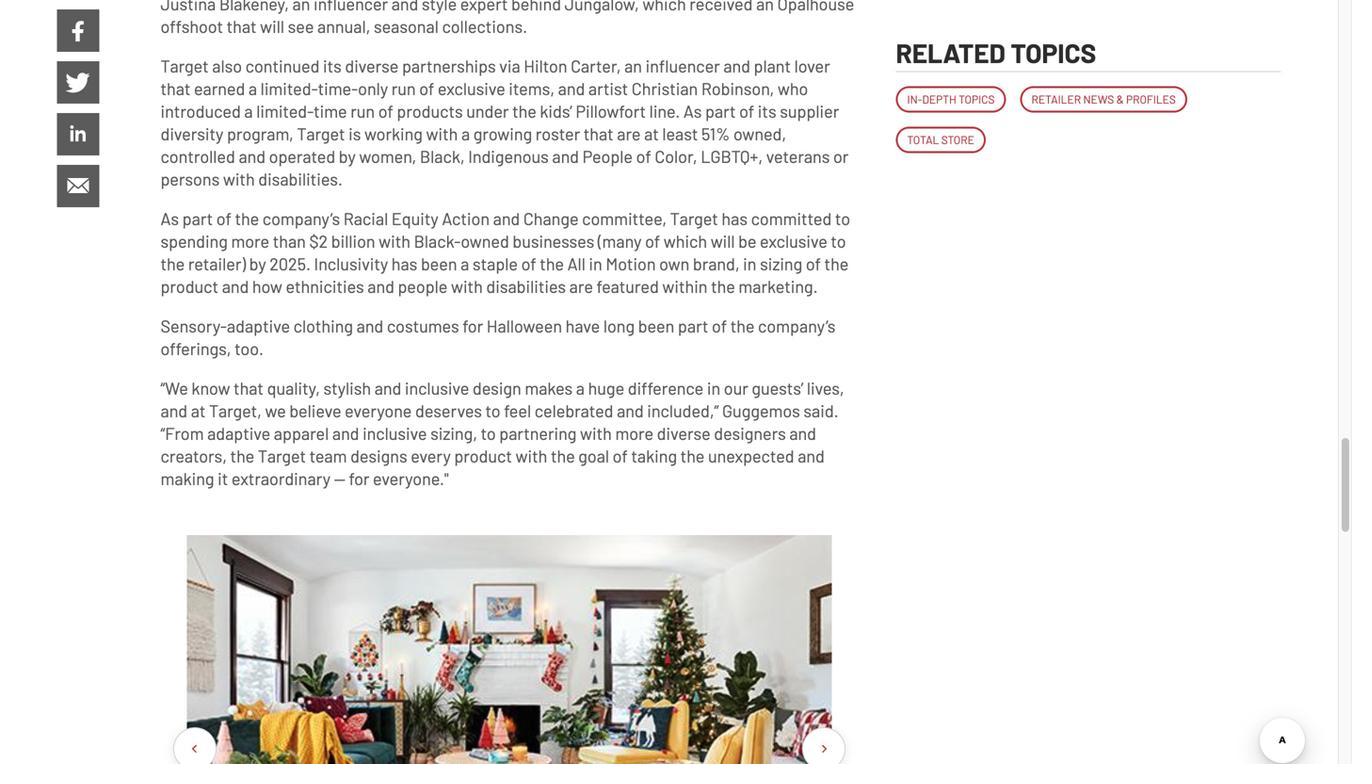 Task type: locate. For each thing, give the bounding box(es) containing it.
2 horizontal spatial that
[[584, 123, 614, 144]]

1 vertical spatial for
[[349, 468, 370, 488]]

the right sizing
[[825, 253, 849, 274]]

1 vertical spatial company's
[[758, 316, 836, 336]]

0 vertical spatial at
[[645, 123, 659, 144]]

of up own at the top
[[645, 231, 661, 251]]

0 vertical spatial exclusive
[[438, 78, 506, 98]]

committee,
[[582, 208, 667, 228]]

of down robinson,
[[740, 101, 755, 121]]

target
[[161, 56, 209, 76], [297, 123, 345, 144], [670, 208, 719, 228], [258, 445, 306, 466]]

with down staple
[[451, 276, 483, 296]]

1 horizontal spatial exclusive
[[760, 231, 828, 251]]

store
[[942, 133, 975, 146]]

1 horizontal spatial that
[[234, 378, 264, 398]]

diverse inside "we know that quality, stylish and inclusive design makes a huge difference in our guests' lives, and at target, we believe everyone deserves to feel celebrated and included," guggemos said. "from adaptive apparel and inclusive sizing, to partnering with more diverse designers and creators, the target team designs every product with the goal of taking the unexpected and making it extraordinary — for everyone."
[[657, 423, 711, 443]]

0 vertical spatial are
[[617, 123, 641, 144]]

that up people
[[584, 123, 614, 144]]

with down controlled
[[223, 169, 255, 189]]

0 horizontal spatial for
[[349, 468, 370, 488]]

a inside as part of the company's racial equity action and change committee, target has committed to spending more than $2 billion with black-owned businesses (many of which will be exclusive to the retailer) by 2025. inclusivity has been a staple of the all in motion own brand, in sizing of the product and how ethnicities and people with disabilities are featured within the marketing.
[[461, 253, 469, 274]]

featured
[[597, 276, 659, 296]]

growing
[[474, 123, 532, 144]]

are down the all
[[570, 276, 593, 296]]

2 vertical spatial part
[[678, 316, 709, 336]]

our
[[724, 378, 749, 398]]

for inside "we know that quality, stylish and inclusive design makes a huge difference in our guests' lives, and at target, we believe everyone deserves to feel celebrated and included," guggemos said. "from adaptive apparel and inclusive sizing, to partnering with more diverse designers and creators, the target team designs every product with the goal of taking the unexpected and making it extraordinary — for everyone."
[[349, 468, 370, 488]]

of down 'brand,'
[[712, 316, 727, 336]]

product
[[161, 276, 219, 296], [454, 445, 512, 466]]

exclusive up under
[[438, 78, 506, 98]]

diverse down included,"
[[657, 423, 711, 443]]

email image
[[57, 165, 99, 207]]

the down spending
[[161, 253, 185, 274]]

for right —
[[349, 468, 370, 488]]

of
[[419, 78, 435, 98], [378, 101, 394, 121], [740, 101, 755, 121], [637, 146, 652, 166], [216, 208, 232, 228], [645, 231, 661, 251], [522, 253, 537, 274], [806, 253, 821, 274], [712, 316, 727, 336], [613, 445, 628, 466]]

exclusive
[[438, 78, 506, 98], [760, 231, 828, 251]]

1 horizontal spatial as
[[684, 101, 702, 121]]

product down sizing,
[[454, 445, 512, 466]]

as up "least"
[[684, 101, 702, 121]]

adaptive up too.
[[227, 316, 290, 336]]

will
[[711, 231, 735, 251]]

at inside the target also continued its diverse partnerships via hilton carter, an influencer and plant lover that earned a limited-time-only run of exclusive items, and artist christian robinson, who introduced a limited-time run of products under the kids' pillowfort line. as part of its supplier diversity program, target is working with a growing roster that are at least 51% owned, controlled and operated by women, black, indigenous and people of color, lgbtq+, veterans or persons
[[645, 123, 659, 144]]

1 vertical spatial diverse
[[657, 423, 711, 443]]

designs
[[351, 445, 408, 466]]

items,
[[509, 78, 555, 98]]

sizing
[[760, 253, 803, 274]]

topics up retailer
[[1011, 37, 1097, 68]]

believe
[[290, 400, 342, 421]]

part down within
[[678, 316, 709, 336]]

0 vertical spatial for
[[463, 316, 483, 336]]

veterans
[[767, 146, 830, 166]]

owned,
[[734, 123, 787, 144]]

have
[[566, 316, 600, 336]]

working
[[365, 123, 423, 144]]

0 horizontal spatial has
[[392, 253, 418, 274]]

news
[[1084, 92, 1115, 106]]

time
[[314, 101, 347, 121]]

1 horizontal spatial more
[[616, 423, 654, 443]]

halloween
[[487, 316, 562, 336]]

retailer news & profiles link
[[1021, 86, 1188, 112]]

1 vertical spatial as
[[161, 208, 179, 228]]

0 horizontal spatial by
[[249, 253, 266, 274]]

as
[[684, 101, 702, 121], [161, 208, 179, 228]]

1 horizontal spatial company's
[[758, 316, 836, 336]]

exclusive inside as part of the company's racial equity action and change committee, target has committed to spending more than $2 billion with black-owned businesses (many of which will be exclusive to the retailer) by 2025. inclusivity has been a staple of the all in motion own brand, in sizing of the product and how ethnicities and people with disabilities are featured within the marketing.
[[760, 231, 828, 251]]

1 vertical spatial that
[[584, 123, 614, 144]]

under
[[467, 101, 509, 121]]

1 horizontal spatial in
[[707, 378, 721, 398]]

change
[[524, 208, 579, 228]]

1 vertical spatial more
[[616, 423, 654, 443]]

christian
[[632, 78, 698, 98]]

0 vertical spatial as
[[684, 101, 702, 121]]

by down is
[[339, 146, 356, 166]]

its
[[323, 56, 342, 76], [758, 101, 777, 121]]

which
[[664, 231, 708, 251]]

that up target,
[[234, 378, 264, 398]]

1 horizontal spatial diverse
[[657, 423, 711, 443]]

topics
[[1011, 37, 1097, 68], [959, 92, 995, 106]]

0 vertical spatial by
[[339, 146, 356, 166]]

1 vertical spatial are
[[570, 276, 593, 296]]

more left than
[[231, 231, 270, 251]]

know
[[192, 378, 230, 398]]

0 vertical spatial been
[[421, 253, 457, 274]]

unexpected
[[708, 445, 795, 466]]

part inside sensory-adaptive clothing and costumes for halloween have long been part of the company's offerings, too.
[[678, 316, 709, 336]]

that
[[161, 78, 191, 98], [584, 123, 614, 144], [234, 378, 264, 398]]

color,
[[655, 146, 698, 166]]

1 horizontal spatial for
[[463, 316, 483, 336]]

people
[[583, 146, 633, 166]]

0 horizontal spatial at
[[191, 400, 206, 421]]

email link
[[57, 165, 99, 207]]

influencer
[[646, 56, 720, 76]]

for
[[463, 316, 483, 336], [349, 468, 370, 488]]

0 horizontal spatial exclusive
[[438, 78, 506, 98]]

1 vertical spatial its
[[758, 101, 777, 121]]

0 horizontal spatial company's
[[263, 208, 340, 228]]

1 horizontal spatial at
[[645, 123, 659, 144]]

the down marketing.
[[731, 316, 755, 336]]

and
[[724, 56, 751, 76], [558, 78, 585, 98], [239, 146, 266, 166], [552, 146, 579, 166], [493, 208, 520, 228], [222, 276, 249, 296], [368, 276, 395, 296], [357, 316, 384, 336], [375, 378, 402, 398], [161, 400, 188, 421], [617, 400, 644, 421], [332, 423, 359, 443], [790, 423, 817, 443], [798, 445, 825, 466]]

0 horizontal spatial more
[[231, 231, 270, 251]]

0 vertical spatial run
[[392, 78, 416, 98]]

company's up than
[[263, 208, 340, 228]]

1 vertical spatial at
[[191, 400, 206, 421]]

a down owned
[[461, 253, 469, 274]]

a up celebrated
[[576, 378, 585, 398]]

is
[[349, 123, 361, 144]]

1 vertical spatial been
[[639, 316, 675, 336]]

company's
[[263, 208, 340, 228], [758, 316, 836, 336]]

0 horizontal spatial as
[[161, 208, 179, 228]]

difference
[[628, 378, 704, 398]]

company's down marketing.
[[758, 316, 836, 336]]

at down know
[[191, 400, 206, 421]]

limited- down continued
[[261, 78, 318, 98]]

of right sizing
[[806, 253, 821, 274]]

been inside sensory-adaptive clothing and costumes for halloween have long been part of the company's offerings, too.
[[639, 316, 675, 336]]

target up which
[[670, 208, 719, 228]]

0 vertical spatial company's
[[263, 208, 340, 228]]

an
[[625, 56, 643, 76]]

as part of the company's racial equity action and change committee, target has committed to spending more than $2 billion with black-owned businesses (many of which will be exclusive to the retailer) by 2025. inclusivity has been a staple of the all in motion own brand, in sizing of the product and how ethnicities and people with disabilities are featured within the marketing.
[[161, 208, 851, 296]]

0 vertical spatial more
[[231, 231, 270, 251]]

to down committed
[[831, 231, 847, 251]]

the down with disabilities.
[[235, 208, 259, 228]]

profiles
[[1127, 92, 1177, 106]]

been down black- at the top left of page
[[421, 253, 457, 274]]

in right the all
[[589, 253, 603, 274]]

1 vertical spatial adaptive
[[207, 423, 271, 443]]

1 horizontal spatial by
[[339, 146, 356, 166]]

as up spending
[[161, 208, 179, 228]]

0 horizontal spatial that
[[161, 78, 191, 98]]

2 vertical spatial that
[[234, 378, 264, 398]]

furniture in a living room image
[[161, 535, 859, 764]]

part up spending
[[182, 208, 213, 228]]

marketing.
[[739, 276, 818, 296]]

1 horizontal spatial been
[[639, 316, 675, 336]]

total store link
[[896, 127, 986, 153]]

target up extraordinary
[[258, 445, 306, 466]]

1 vertical spatial run
[[351, 101, 375, 121]]

diverse up only on the top left
[[345, 56, 399, 76]]

of up working
[[378, 101, 394, 121]]

been right 'long' on the top
[[639, 316, 675, 336]]

and inside sensory-adaptive clothing and costumes for halloween have long been part of the company's offerings, too.
[[357, 316, 384, 336]]

0 horizontal spatial topics
[[959, 92, 995, 106]]

disabilities
[[487, 276, 566, 296]]

at down the line.
[[645, 123, 659, 144]]

kids'
[[540, 101, 573, 121]]

a inside "we know that quality, stylish and inclusive design makes a huge difference in our guests' lives, and at target, we believe everyone deserves to feel celebrated and included," guggemos said. "from adaptive apparel and inclusive sizing, to partnering with more diverse designers and creators, the target team designs every product with the goal of taking the unexpected and making it extraordinary — for everyone."
[[576, 378, 585, 398]]

0 horizontal spatial are
[[570, 276, 593, 296]]

1 horizontal spatial are
[[617, 123, 641, 144]]

creators,
[[161, 445, 227, 466]]

0 vertical spatial part
[[706, 101, 736, 121]]

adaptive inside sensory-adaptive clothing and costumes for halloween have long been part of the company's offerings, too.
[[227, 316, 290, 336]]

of up spending
[[216, 208, 232, 228]]

product down retailer)
[[161, 276, 219, 296]]

with up black,
[[426, 123, 458, 144]]

more inside "we know that quality, stylish and inclusive design makes a huge difference in our guests' lives, and at target, we believe everyone deserves to feel celebrated and included," guggemos said. "from adaptive apparel and inclusive sizing, to partnering with more diverse designers and creators, the target team designs every product with the goal of taking the unexpected and making it extraordinary — for everyone."
[[616, 423, 654, 443]]

design
[[473, 378, 522, 398]]

run up is
[[351, 101, 375, 121]]

has up the people
[[392, 253, 418, 274]]

action
[[442, 208, 490, 228]]

0 horizontal spatial run
[[351, 101, 375, 121]]

1 horizontal spatial product
[[454, 445, 512, 466]]

0 horizontal spatial in
[[589, 253, 603, 274]]

taking
[[632, 445, 677, 466]]

with inside the target also continued its diverse partnerships via hilton carter, an influencer and plant lover that earned a limited-time-only run of exclusive items, and artist christian robinson, who introduced a limited-time run of products under the kids' pillowfort line. as part of its supplier diversity program, target is working with a growing roster that are at least 51% owned, controlled and operated by women, black, indigenous and people of color, lgbtq+, veterans or persons
[[426, 123, 458, 144]]

its up owned,
[[758, 101, 777, 121]]

of right 'goal'
[[613, 445, 628, 466]]

0 vertical spatial inclusive
[[405, 378, 469, 398]]

topics right depth at the top right of the page
[[959, 92, 995, 106]]

0 vertical spatial that
[[161, 78, 191, 98]]

the
[[513, 101, 537, 121], [235, 208, 259, 228], [161, 253, 185, 274], [540, 253, 564, 274], [825, 253, 849, 274], [711, 276, 736, 296], [731, 316, 755, 336], [230, 445, 255, 466], [551, 445, 575, 466], [681, 445, 705, 466]]

$2
[[309, 231, 328, 251]]

feel
[[504, 400, 531, 421]]

run right only on the top left
[[392, 78, 416, 98]]

that up introduced
[[161, 78, 191, 98]]

indigenous
[[468, 146, 549, 166]]

0 vertical spatial limited-
[[261, 78, 318, 98]]

for inside sensory-adaptive clothing and costumes for halloween have long been part of the company's offerings, too.
[[463, 316, 483, 336]]

company's inside as part of the company's racial equity action and change committee, target has committed to spending more than $2 billion with black-owned businesses (many of which will be exclusive to the retailer) by 2025. inclusivity has been a staple of the all in motion own brand, in sizing of the product and how ethnicities and people with disabilities are featured within the marketing.
[[263, 208, 340, 228]]

for right "costumes"
[[463, 316, 483, 336]]

inclusive up the deserves
[[405, 378, 469, 398]]

0 vertical spatial adaptive
[[227, 316, 290, 336]]

part up 51%
[[706, 101, 736, 121]]

0 horizontal spatial product
[[161, 276, 219, 296]]

via
[[500, 56, 521, 76]]

adaptive inside "we know that quality, stylish and inclusive design makes a huge difference in our guests' lives, and at target, we believe everyone deserves to feel celebrated and included," guggemos said. "from adaptive apparel and inclusive sizing, to partnering with more diverse designers and creators, the target team designs every product with the goal of taking the unexpected and making it extraordinary — for everyone."
[[207, 423, 271, 443]]

0 horizontal spatial diverse
[[345, 56, 399, 76]]

of inside sensory-adaptive clothing and costumes for halloween have long been part of the company's offerings, too.
[[712, 316, 727, 336]]

racial
[[344, 208, 388, 228]]

exclusive down committed
[[760, 231, 828, 251]]

more up 'taking' on the bottom of page
[[616, 423, 654, 443]]

adaptive
[[227, 316, 290, 336], [207, 423, 271, 443]]

by up how
[[249, 253, 266, 274]]

0 vertical spatial diverse
[[345, 56, 399, 76]]

inclusive up designs
[[363, 423, 427, 443]]

limited- up program,
[[256, 101, 314, 121]]

the down items,
[[513, 101, 537, 121]]

1 vertical spatial exclusive
[[760, 231, 828, 251]]

sensory-adaptive clothing and costumes for halloween have long been part of the company's offerings, too.
[[161, 316, 836, 358]]

0 vertical spatial has
[[722, 208, 748, 228]]

be
[[739, 231, 757, 251]]

inclusivity
[[314, 253, 388, 274]]

has up will
[[722, 208, 748, 228]]

a
[[249, 78, 257, 98], [244, 101, 253, 121], [462, 123, 470, 144], [461, 253, 469, 274], [576, 378, 585, 398]]

facebook image
[[57, 9, 99, 52]]

are
[[617, 123, 641, 144], [570, 276, 593, 296]]

are down "pillowfort"
[[617, 123, 641, 144]]

its up time-
[[323, 56, 342, 76]]

0 horizontal spatial its
[[323, 56, 342, 76]]

0 vertical spatial topics
[[1011, 37, 1097, 68]]

1 vertical spatial by
[[249, 253, 266, 274]]

target up earned
[[161, 56, 209, 76]]

in down be
[[743, 253, 757, 274]]

more inside as part of the company's racial equity action and change committee, target has committed to spending more than $2 billion with black-owned businesses (many of which will be exclusive to the retailer) by 2025. inclusivity has been a staple of the all in motion own brand, in sizing of the product and how ethnicities and people with disabilities are featured within the marketing.
[[231, 231, 270, 251]]

the down 'brand,'
[[711, 276, 736, 296]]

has
[[722, 208, 748, 228], [392, 253, 418, 274]]

with down equity
[[379, 231, 411, 251]]

everyone."
[[373, 468, 449, 488]]

next slide image
[[820, 745, 829, 753]]

0 vertical spatial product
[[161, 276, 219, 296]]

designers
[[714, 423, 786, 443]]

adaptive down target,
[[207, 423, 271, 443]]

0 horizontal spatial been
[[421, 253, 457, 274]]

1 vertical spatial part
[[182, 208, 213, 228]]

with down the partnering
[[516, 445, 548, 466]]

diverse
[[345, 56, 399, 76], [657, 423, 711, 443]]

target,
[[209, 400, 262, 421]]

1 vertical spatial limited-
[[256, 101, 314, 121]]

1 vertical spatial product
[[454, 445, 512, 466]]

1 horizontal spatial its
[[758, 101, 777, 121]]

to down design
[[486, 400, 501, 421]]

"we know that quality, stylish and inclusive design makes a huge difference in our guests' lives, and at target, we believe everyone deserves to feel celebrated and included," guggemos said. "from adaptive apparel and inclusive sizing, to partnering with more diverse designers and creators, the target team designs every product with the goal of taking the unexpected and making it extraordinary — for everyone."
[[161, 378, 845, 488]]

(many
[[598, 231, 642, 251]]

region
[[161, 535, 859, 764]]

in left our
[[707, 378, 721, 398]]

partnerships
[[402, 56, 496, 76]]

within
[[663, 276, 708, 296]]

in
[[589, 253, 603, 274], [743, 253, 757, 274], [707, 378, 721, 398]]

people
[[398, 276, 448, 296]]



Task type: describe. For each thing, give the bounding box(es) containing it.
as inside as part of the company's racial equity action and change committee, target has committed to spending more than $2 billion with black-owned businesses (many of which will be exclusive to the retailer) by 2025. inclusivity has been a staple of the all in motion own brand, in sizing of the product and how ethnicities and people with disabilities are featured within the marketing.
[[161, 208, 179, 228]]

said.
[[804, 400, 839, 421]]

product inside as part of the company's racial equity action and change committee, target has committed to spending more than $2 billion with black-owned businesses (many of which will be exclusive to the retailer) by 2025. inclusivity has been a staple of the all in motion own brand, in sizing of the product and how ethnicities and people with disabilities are featured within the marketing.
[[161, 276, 219, 296]]

total store
[[908, 133, 975, 146]]

ethnicities
[[286, 276, 364, 296]]

the down businesses on the top
[[540, 253, 564, 274]]

1 vertical spatial inclusive
[[363, 423, 427, 443]]

team
[[310, 445, 347, 466]]

by inside as part of the company's racial equity action and change committee, target has committed to spending more than $2 billion with black-owned businesses (many of which will be exclusive to the retailer) by 2025. inclusivity has been a staple of the all in motion own brand, in sizing of the product and how ethnicities and people with disabilities are featured within the marketing.
[[249, 253, 266, 274]]

are inside the target also continued its diverse partnerships via hilton carter, an influencer and plant lover that earned a limited-time-only run of exclusive items, and artist christian robinson, who introduced a limited-time run of products under the kids' pillowfort line. as part of its supplier diversity program, target is working with a growing roster that are at least 51% owned, controlled and operated by women, black, indigenous and people of color, lgbtq+, veterans or persons
[[617, 123, 641, 144]]

to right sizing,
[[481, 423, 496, 443]]

1 vertical spatial topics
[[959, 92, 995, 106]]

persons
[[161, 169, 220, 189]]

of up disabilities
[[522, 253, 537, 274]]

the up extraordinary
[[230, 445, 255, 466]]

hilton
[[524, 56, 568, 76]]

a right earned
[[249, 78, 257, 98]]

disabilities.
[[258, 169, 343, 189]]

a up program,
[[244, 101, 253, 121]]

2025.
[[270, 253, 311, 274]]

as inside the target also continued its diverse partnerships via hilton carter, an influencer and plant lover that earned a limited-time-only run of exclusive items, and artist christian robinson, who introduced a limited-time run of products under the kids' pillowfort line. as part of its supplier diversity program, target is working with a growing roster that are at least 51% owned, controlled and operated by women, black, indigenous and people of color, lgbtq+, veterans or persons
[[684, 101, 702, 121]]

been inside as part of the company's racial equity action and change committee, target has committed to spending more than $2 billion with black-owned businesses (many of which will be exclusive to the retailer) by 2025. inclusivity has been a staple of the all in motion own brand, in sizing of the product and how ethnicities and people with disabilities are featured within the marketing.
[[421, 253, 457, 274]]

linkedin link
[[57, 113, 99, 155]]

"from
[[161, 423, 204, 443]]

exclusive inside the target also continued its diverse partnerships via hilton carter, an influencer and plant lover that earned a limited-time-only run of exclusive items, and artist christian robinson, who introduced a limited-time run of products under the kids' pillowfort line. as part of its supplier diversity program, target is working with a growing roster that are at least 51% owned, controlled and operated by women, black, indigenous and people of color, lgbtq+, veterans or persons
[[438, 78, 506, 98]]

the inside the target also continued its diverse partnerships via hilton carter, an influencer and plant lover that earned a limited-time-only run of exclusive items, and artist christian robinson, who introduced a limited-time run of products under the kids' pillowfort line. as part of its supplier diversity program, target is working with a growing roster that are at least 51% owned, controlled and operated by women, black, indigenous and people of color, lgbtq+, veterans or persons
[[513, 101, 537, 121]]

51%
[[702, 123, 730, 144]]

in-depth topics link
[[896, 86, 1007, 112]]

previous slide image
[[191, 745, 199, 753]]

making
[[161, 468, 214, 488]]

huge
[[588, 378, 625, 398]]

time-
[[318, 78, 358, 98]]

it
[[218, 468, 228, 488]]

—
[[334, 468, 346, 488]]

1 horizontal spatial has
[[722, 208, 748, 228]]

how
[[252, 276, 283, 296]]

in inside "we know that quality, stylish and inclusive design makes a huge difference in our guests' lives, and at target, we believe everyone deserves to feel celebrated and included," guggemos said. "from adaptive apparel and inclusive sizing, to partnering with more diverse designers and creators, the target team designs every product with the goal of taking the unexpected and making it extraordinary — for everyone."
[[707, 378, 721, 398]]

with up 'goal'
[[580, 423, 612, 443]]

partnering
[[500, 423, 577, 443]]

brand,
[[693, 253, 740, 274]]

long
[[604, 316, 635, 336]]

pillowfort
[[576, 101, 646, 121]]

target down time
[[297, 123, 345, 144]]

introduced
[[161, 101, 241, 121]]

continued
[[246, 56, 320, 76]]

makes
[[525, 378, 573, 398]]

supplier
[[780, 101, 840, 121]]

also
[[212, 56, 242, 76]]

costumes
[[387, 316, 459, 336]]

1 horizontal spatial topics
[[1011, 37, 1097, 68]]

retailer news & profiles
[[1032, 92, 1177, 106]]

we
[[265, 400, 286, 421]]

apparel
[[274, 423, 329, 443]]

lives,
[[807, 378, 845, 398]]

goal
[[579, 445, 610, 466]]

part inside the target also continued its diverse partnerships via hilton carter, an influencer and plant lover that earned a limited-time-only run of exclusive items, and artist christian robinson, who introduced a limited-time run of products under the kids' pillowfort line. as part of its supplier diversity program, target is working with a growing roster that are at least 51% owned, controlled and operated by women, black, indigenous and people of color, lgbtq+, veterans or persons
[[706, 101, 736, 121]]

roster
[[536, 123, 580, 144]]

a down under
[[462, 123, 470, 144]]

1 horizontal spatial run
[[392, 78, 416, 98]]

the inside sensory-adaptive clothing and costumes for halloween have long been part of the company's offerings, too.
[[731, 316, 755, 336]]

robinson,
[[702, 78, 775, 98]]

diverse inside the target also continued its diverse partnerships via hilton carter, an influencer and plant lover that earned a limited-time-only run of exclusive items, and artist christian robinson, who introduced a limited-time run of products under the kids' pillowfort line. as part of its supplier diversity program, target is working with a growing roster that are at least 51% owned, controlled and operated by women, black, indigenous and people of color, lgbtq+, veterans or persons
[[345, 56, 399, 76]]

all
[[568, 253, 586, 274]]

0 vertical spatial its
[[323, 56, 342, 76]]

operated
[[269, 146, 336, 166]]

total
[[908, 133, 940, 146]]

deserves
[[415, 400, 482, 421]]

in-depth topics
[[908, 92, 995, 106]]

of left color,
[[637, 146, 652, 166]]

businesses
[[513, 231, 595, 251]]

stylish
[[324, 378, 371, 398]]

"we
[[161, 378, 188, 398]]

1 vertical spatial has
[[392, 253, 418, 274]]

to right committed
[[836, 208, 851, 228]]

or
[[834, 146, 849, 166]]

by inside the target also continued its diverse partnerships via hilton carter, an influencer and plant lover that earned a limited-time-only run of exclusive items, and artist christian robinson, who introduced a limited-time run of products under the kids' pillowfort line. as part of its supplier diversity program, target is working with a growing roster that are at least 51% owned, controlled and operated by women, black, indigenous and people of color, lgbtq+, veterans or persons
[[339, 146, 356, 166]]

are inside as part of the company's racial equity action and change committee, target has committed to spending more than $2 billion with black-owned businesses (many of which will be exclusive to the retailer) by 2025. inclusivity has been a staple of the all in motion own brand, in sizing of the product and how ethnicities and people with disabilities are featured within the marketing.
[[570, 276, 593, 296]]

product inside "we know that quality, stylish and inclusive design makes a huge difference in our guests' lives, and at target, we believe everyone deserves to feel celebrated and included," guggemos said. "from adaptive apparel and inclusive sizing, to partnering with more diverse designers and creators, the target team designs every product with the goal of taking the unexpected and making it extraordinary — for everyone."
[[454, 445, 512, 466]]

twitter link
[[57, 61, 99, 104]]

related
[[896, 37, 1006, 68]]

linkedin image
[[57, 113, 99, 155]]

only
[[358, 78, 388, 98]]

than
[[273, 231, 306, 251]]

of up the products
[[419, 78, 435, 98]]

part inside as part of the company's racial equity action and change committee, target has committed to spending more than $2 billion with black-owned businesses (many of which will be exclusive to the retailer) by 2025. inclusivity has been a staple of the all in motion own brand, in sizing of the product and how ethnicities and people with disabilities are featured within the marketing.
[[182, 208, 213, 228]]

target inside as part of the company's racial equity action and change committee, target has committed to spending more than $2 billion with black-owned businesses (many of which will be exclusive to the retailer) by 2025. inclusivity has been a staple of the all in motion own brand, in sizing of the product and how ethnicities and people with disabilities are featured within the marketing.
[[670, 208, 719, 228]]

plant
[[754, 56, 791, 76]]

equity
[[392, 208, 439, 228]]

celebrated
[[535, 400, 614, 421]]

retailer
[[1032, 92, 1082, 106]]

too.
[[235, 338, 264, 358]]

with disabilities.
[[223, 169, 343, 189]]

every
[[411, 445, 451, 466]]

at inside "we know that quality, stylish and inclusive design makes a huge difference in our guests' lives, and at target, we believe everyone deserves to feel celebrated and included," guggemos said. "from adaptive apparel and inclusive sizing, to partnering with more diverse designers and creators, the target team designs every product with the goal of taking the unexpected and making it extraordinary — for everyone."
[[191, 400, 206, 421]]

guggemos
[[723, 400, 801, 421]]

program,
[[227, 123, 294, 144]]

the right 'taking' on the bottom of page
[[681, 445, 705, 466]]

sizing,
[[431, 423, 478, 443]]

in-
[[908, 92, 923, 106]]

products
[[397, 101, 463, 121]]

staple
[[473, 253, 518, 274]]

company's inside sensory-adaptive clothing and costumes for halloween have long been part of the company's offerings, too.
[[758, 316, 836, 336]]

2 horizontal spatial in
[[743, 253, 757, 274]]

target also continued its diverse partnerships via hilton carter, an influencer and plant lover that earned a limited-time-only run of exclusive items, and artist christian robinson, who introduced a limited-time run of products under the kids' pillowfort line. as part of its supplier diversity program, target is working with a growing roster that are at least 51% owned, controlled and operated by women, black, indigenous and people of color, lgbtq+, veterans or persons
[[161, 56, 849, 189]]

sensory-
[[161, 316, 227, 336]]

of inside "we know that quality, stylish and inclusive design makes a huge difference in our guests' lives, and at target, we believe everyone deserves to feel celebrated and included," guggemos said. "from adaptive apparel and inclusive sizing, to partnering with more diverse designers and creators, the target team designs every product with the goal of taking the unexpected and making it extraordinary — for everyone."
[[613, 445, 628, 466]]

that inside "we know that quality, stylish and inclusive design makes a huge difference in our guests' lives, and at target, we believe everyone deserves to feel celebrated and included," guggemos said. "from adaptive apparel and inclusive sizing, to partnering with more diverse designers and creators, the target team designs every product with the goal of taking the unexpected and making it extraordinary — for everyone."
[[234, 378, 264, 398]]

twitter image
[[57, 61, 99, 104]]

target inside "we know that quality, stylish and inclusive design makes a huge difference in our guests' lives, and at target, we believe everyone deserves to feel celebrated and included," guggemos said. "from adaptive apparel and inclusive sizing, to partnering with more diverse designers and creators, the target team designs every product with the goal of taking the unexpected and making it extraordinary — for everyone."
[[258, 445, 306, 466]]

earned
[[194, 78, 245, 98]]

diversity
[[161, 123, 224, 144]]

the left 'goal'
[[551, 445, 575, 466]]

retailer)
[[188, 253, 246, 274]]

line.
[[650, 101, 680, 121]]



Task type: vqa. For each thing, say whether or not it's contained in the screenshot.
top the As
yes



